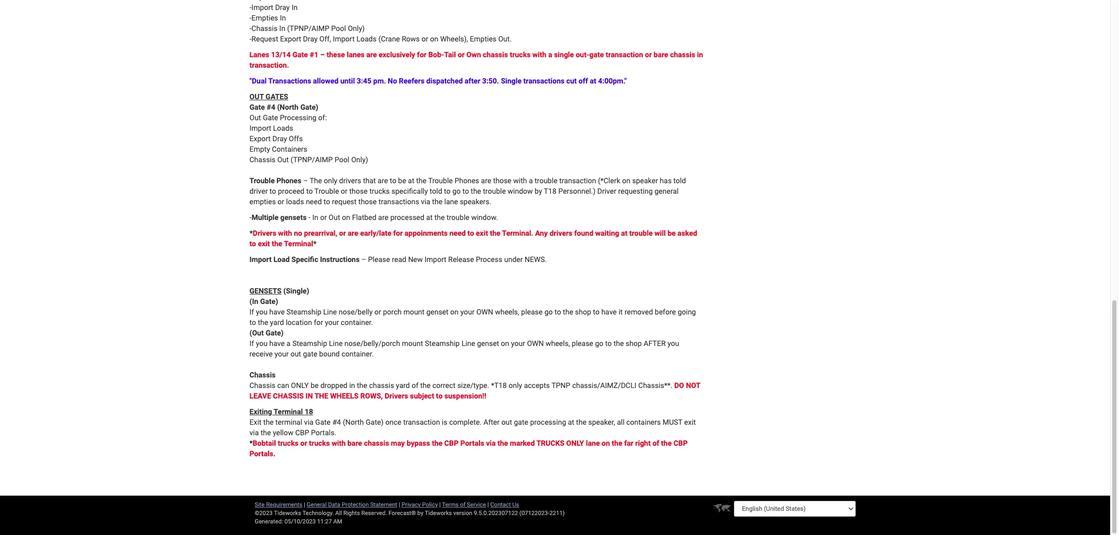 Task type: vqa. For each thing, say whether or not it's contained in the screenshot.
top (TPNP/AIMP
yes



Task type: locate. For each thing, give the bounding box(es) containing it.
reserved.
[[362, 510, 387, 517]]

at inside exiting terminal 18 exit the terminal via gate #4 (north gate) once transaction is complete. after out gate processing at the speaker, all containers must exit via the yellow cbp portals. * bobtail trucks or trucks with bare chassis may bypass the cbp portals via the marked trucks only lane on the far right of the cbp portals.
[[568, 418, 575, 426]]

0 horizontal spatial be
[[311, 381, 319, 389]]

technology.
[[303, 510, 334, 517]]

(tpnp/aimp up off,
[[287, 24, 330, 32]]

1 | from the left
[[304, 501, 305, 508]]

by down privacy policy link
[[418, 510, 424, 517]]

chassis inside "chassis chassis can only be dropped in the chassis yard of the correct size/type. *t18 only accepts tpnp chassis/aimz/dcli chassis**."
[[369, 381, 394, 389]]

1 horizontal spatial bare
[[654, 50, 669, 59]]

chassis up leave
[[250, 381, 276, 389]]

drivers inside do not leave chassis in the wheels rows, drivers subject to suspension!!
[[385, 392, 408, 400]]

are right lanes
[[367, 50, 377, 59]]

gate left bound
[[303, 350, 318, 358]]

complete.
[[450, 418, 482, 426]]

only
[[324, 176, 338, 185], [509, 381, 523, 389]]

1 vertical spatial own
[[527, 339, 544, 347]]

request
[[252, 35, 278, 43]]

0 horizontal spatial yard
[[270, 318, 284, 326]]

1 horizontal spatial only
[[567, 439, 584, 447]]

1 if from the top
[[250, 308, 254, 316]]

have down gensets
[[270, 308, 285, 316]]

trucks
[[537, 439, 565, 447]]

dray left off,
[[303, 35, 318, 43]]

are inside lanes 13/14 gate #1 – these lanes are exclusively for bob-tail or own chassis trucks with a single out-gate transaction or bare chassis in transaction.
[[367, 50, 377, 59]]

1 vertical spatial be
[[668, 229, 676, 237]]

(north inside exiting terminal 18 exit the terminal via gate #4 (north gate) once transaction is complete. after out gate processing at the speaker, all containers must exit via the yellow cbp portals. * bobtail trucks or trucks with bare chassis may bypass the cbp portals via the marked trucks only lane on the far right of the cbp portals.
[[343, 418, 364, 426]]

0 vertical spatial empties
[[252, 14, 278, 22]]

0 horizontal spatial gate
[[303, 350, 318, 358]]

0 vertical spatial go
[[453, 187, 461, 195]]

0 horizontal spatial transaction
[[403, 418, 440, 426]]

out
[[291, 350, 301, 358], [502, 418, 512, 426]]

bobtail
[[253, 439, 276, 447]]

drivers inside * drivers with no prearrival, or are early/late for appoinments need to exit the terminal. any drivers found waiting at trouble will be asked to exit the terminal
[[550, 229, 573, 237]]

2 vertical spatial go
[[596, 339, 604, 347]]

reefers
[[399, 77, 425, 85]]

in
[[698, 50, 704, 59], [350, 381, 355, 389]]

the
[[416, 176, 427, 185], [471, 187, 481, 195], [432, 197, 443, 206], [435, 213, 445, 221], [490, 229, 501, 237], [272, 239, 283, 248], [563, 308, 574, 316], [258, 318, 268, 326], [614, 339, 624, 347], [357, 381, 368, 389], [421, 381, 431, 389], [263, 418, 274, 426], [577, 418, 587, 426], [261, 428, 271, 437], [432, 439, 443, 447], [498, 439, 508, 447], [612, 439, 623, 447], [662, 439, 672, 447]]

drivers down multiple
[[253, 229, 276, 237]]

t18
[[544, 187, 557, 195]]

pool up these
[[331, 24, 346, 32]]

0 vertical spatial gate
[[590, 50, 604, 59]]

trouble inside * drivers with no prearrival, or are early/late for appoinments need to exit the terminal. any drivers found waiting at trouble will be asked to exit the terminal
[[630, 229, 653, 237]]

new
[[408, 255, 423, 263]]

1 vertical spatial loads
[[273, 124, 293, 132]]

transactions
[[524, 77, 565, 85], [379, 197, 419, 206]]

1 vertical spatial in
[[350, 381, 355, 389]]

is
[[442, 418, 448, 426]]

1 phones from the left
[[277, 176, 302, 185]]

rights
[[344, 510, 360, 517]]

via down the 18
[[304, 418, 314, 426]]

chassis**.
[[639, 381, 673, 389]]

2 horizontal spatial transaction
[[606, 50, 644, 59]]

request
[[332, 197, 357, 206]]

0 horizontal spatial only
[[324, 176, 338, 185]]

processed
[[391, 213, 425, 221]]

drivers left that
[[339, 176, 361, 185]]

0 vertical spatial terminal
[[284, 239, 313, 248]]

0 horizontal spatial wheels,
[[495, 308, 520, 316]]

marked
[[510, 439, 535, 447]]

gate down the on the left bottom of page
[[315, 418, 331, 426]]

asked
[[678, 229, 698, 237]]

exit down multiple
[[258, 239, 270, 248]]

with inside lanes 13/14 gate #1 – these lanes are exclusively for bob-tail or own chassis trucks with a single out-gate transaction or bare chassis in transaction.
[[533, 50, 547, 59]]

1 vertical spatial only)
[[351, 155, 368, 164]]

transaction inside exiting terminal 18 exit the terminal via gate #4 (north gate) once transaction is complete. after out gate processing at the speaker, all containers must exit via the yellow cbp portals. * bobtail trucks or trucks with bare chassis may bypass the cbp portals via the marked trucks only lane on the far right of the cbp portals.
[[403, 418, 440, 426]]

personnel.)
[[559, 187, 596, 195]]

gate
[[590, 50, 604, 59], [303, 350, 318, 358], [514, 418, 529, 426]]

genset right porch in the left bottom of the page
[[427, 308, 449, 316]]

(tpnp/aimp
[[287, 24, 330, 32], [291, 155, 333, 164]]

1 horizontal spatial export
[[280, 35, 301, 43]]

told right "has"
[[674, 176, 686, 185]]

window.
[[472, 213, 498, 221]]

do
[[675, 381, 685, 389]]

out gates gate #4 (north gate) out gate processing of: import loads export dray offs empty containers chassis out (tpnp/aimp pool only)
[[250, 92, 368, 164]]

1 vertical spatial (north
[[343, 418, 364, 426]]

1 horizontal spatial by
[[535, 187, 543, 195]]

cbp left portals
[[445, 439, 459, 447]]

(north down wheels
[[343, 418, 364, 426]]

on inside exiting terminal 18 exit the terminal via gate #4 (north gate) once transaction is complete. after out gate processing at the speaker, all containers must exit via the yellow cbp portals. * bobtail trucks or trucks with bare chassis may bypass the cbp portals via the marked trucks only lane on the far right of the cbp portals.
[[602, 439, 610, 447]]

1 horizontal spatial of
[[460, 501, 466, 508]]

statement
[[371, 501, 398, 508]]

©2023 tideworks
[[255, 510, 301, 517]]

your
[[461, 308, 475, 316], [325, 318, 339, 326], [511, 339, 526, 347], [275, 350, 289, 358]]

gate up 4:00pm."
[[590, 50, 604, 59]]

0 vertical spatial mount
[[404, 308, 425, 316]]

#4 down gates
[[267, 103, 275, 111]]

line
[[323, 308, 337, 316], [329, 339, 343, 347], [462, 339, 476, 347]]

trucks down that
[[370, 187, 390, 195]]

1 vertical spatial told
[[430, 187, 442, 195]]

0 vertical spatial transaction
[[606, 50, 644, 59]]

1 vertical spatial pool
[[335, 155, 350, 164]]

4:00pm."
[[599, 77, 627, 85]]

until
[[341, 77, 355, 85]]

those up window
[[493, 176, 512, 185]]

wheels,
[[495, 308, 520, 316], [546, 339, 570, 347]]

will
[[655, 229, 666, 237]]

lanes 13/14 gate #1 – these lanes are exclusively for bob-tail or own chassis trucks with a single out-gate transaction or bare chassis in transaction.
[[250, 50, 704, 69]]

forecast®
[[389, 510, 416, 517]]

loads inside -import dray in -empties in -chassis in (tpnp/aimp pool only) -request export dray off, import loads (crane rows or on wheels), empties out.
[[357, 35, 377, 43]]

line up "chassis chassis can only be dropped in the chassis yard of the correct size/type. *t18 only accepts tpnp chassis/aimz/dcli chassis**."
[[462, 339, 476, 347]]

with left no
[[278, 229, 292, 237]]

yard inside "chassis chassis can only be dropped in the chassis yard of the correct size/type. *t18 only accepts tpnp chassis/aimz/dcli chassis**."
[[396, 381, 410, 389]]

1 vertical spatial please
[[572, 339, 594, 347]]

those up "flatbed"
[[359, 197, 377, 206]]

by inside site requirements | general data protection statement | privacy policy | terms of service | contact us ©2023 tideworks technology. all rights reserved. forecast® by tideworks version 9.5.0.202307122 (07122023-2211) generated: 05/10/2023 11:27 am
[[418, 510, 424, 517]]

going
[[678, 308, 696, 316]]

– the only drivers that are to be at the trouble phones are those with a trouble transaction (*clerk on speaker has told driver to proceed to trouble or those trucks specifically told to go to the trouble window by t18 personnel.) driver requesting general empties or loads need to request those transactions via the lane speakers.
[[250, 176, 686, 206]]

0 vertical spatial need
[[306, 197, 322, 206]]

you down (in
[[256, 308, 268, 316]]

multiple
[[252, 213, 279, 221]]

out
[[250, 92, 264, 101]]

#4 down wheels
[[333, 418, 341, 426]]

0 vertical spatial export
[[280, 35, 301, 43]]

rows,
[[361, 392, 383, 400]]

1 horizontal spatial (north
[[343, 418, 364, 426]]

* inside * drivers with no prearrival, or are early/late for appoinments need to exit the terminal. any drivers found waiting at trouble will be asked to exit the terminal
[[250, 229, 253, 237]]

1 horizontal spatial own
[[527, 339, 544, 347]]

are down "flatbed"
[[348, 229, 359, 237]]

if down (in
[[250, 308, 254, 316]]

of up version
[[460, 501, 466, 508]]

0 horizontal spatial drivers
[[253, 229, 276, 237]]

out
[[250, 113, 261, 122], [277, 155, 289, 164], [329, 213, 340, 221]]

| up forecast®
[[399, 501, 400, 508]]

container. down nose/belly
[[341, 318, 373, 326]]

only up in
[[291, 381, 309, 389]]

loads up lanes
[[357, 35, 377, 43]]

gates
[[266, 92, 288, 101]]

0 vertical spatial out
[[291, 350, 301, 358]]

0 horizontal spatial bare
[[348, 439, 362, 447]]

be inside – the only drivers that are to be at the trouble phones are those with a trouble transaction (*clerk on speaker has told driver to proceed to trouble or those trucks specifically told to go to the trouble window by t18 personnel.) driver requesting general empties or loads need to request those transactions via the lane speakers.
[[398, 176, 406, 185]]

0 horizontal spatial lane
[[445, 197, 458, 206]]

all
[[335, 510, 342, 517]]

0 horizontal spatial in
[[350, 381, 355, 389]]

drivers right rows,
[[385, 392, 408, 400]]

gate) inside out gates gate #4 (north gate) out gate processing of: import loads export dray offs empty containers chassis out (tpnp/aimp pool only)
[[301, 103, 319, 111]]

are up early/late
[[378, 213, 389, 221]]

terminal
[[284, 239, 313, 248], [274, 407, 303, 416]]

0 vertical spatial pool
[[331, 24, 346, 32]]

0 vertical spatial own
[[477, 308, 494, 316]]

1 horizontal spatial transactions
[[524, 77, 565, 85]]

once
[[386, 418, 402, 426]]

chassis inside exiting terminal 18 exit the terminal via gate #4 (north gate) once transaction is complete. after out gate processing at the speaker, all containers must exit via the yellow cbp portals. * bobtail trucks or trucks with bare chassis may bypass the cbp portals via the marked trucks only lane on the far right of the cbp portals.
[[364, 439, 389, 447]]

exit down the window.
[[476, 229, 488, 237]]

1 horizontal spatial lane
[[586, 439, 600, 447]]

2 vertical spatial a
[[287, 339, 291, 347]]

0 vertical spatial shop
[[575, 308, 592, 316]]

export
[[280, 35, 301, 43], [250, 134, 271, 143]]

0 horizontal spatial for
[[314, 318, 323, 326]]

mount right porch in the left bottom of the page
[[404, 308, 425, 316]]

trucks inside lanes 13/14 gate #1 – these lanes are exclusively for bob-tail or own chassis trucks with a single out-gate transaction or bare chassis in transaction.
[[510, 50, 531, 59]]

trouble down speakers. on the top of the page
[[447, 213, 470, 221]]

(north up processing
[[277, 103, 299, 111]]

import right new
[[425, 255, 447, 263]]

1 horizontal spatial shop
[[626, 339, 642, 347]]

to
[[390, 176, 397, 185], [270, 187, 276, 195], [306, 187, 313, 195], [444, 187, 451, 195], [463, 187, 469, 195], [324, 197, 330, 206], [468, 229, 474, 237], [250, 239, 256, 248], [555, 308, 561, 316], [593, 308, 600, 316], [250, 318, 256, 326], [606, 339, 612, 347], [436, 392, 443, 400]]

transactions left the cut
[[524, 77, 565, 85]]

general
[[307, 501, 327, 508]]

pool up request
[[335, 155, 350, 164]]

phones
[[277, 176, 302, 185], [455, 176, 480, 185]]

1 vertical spatial exit
[[258, 239, 270, 248]]

1 vertical spatial a
[[529, 176, 533, 185]]

trucks down 'out.'
[[510, 50, 531, 59]]

1 horizontal spatial need
[[450, 229, 466, 237]]

bare inside exiting terminal 18 exit the terminal via gate #4 (north gate) once transaction is complete. after out gate processing at the speaker, all containers must exit via the yellow cbp portals. * bobtail trucks or trucks with bare chassis may bypass the cbp portals via the marked trucks only lane on the far right of the cbp portals.
[[348, 439, 362, 447]]

steamship
[[287, 308, 322, 316], [293, 339, 327, 347], [425, 339, 460, 347]]

1 vertical spatial transactions
[[379, 197, 419, 206]]

exit inside exiting terminal 18 exit the terminal via gate #4 (north gate) once transaction is complete. after out gate processing at the speaker, all containers must exit via the yellow cbp portals. * bobtail trucks or trucks with bare chassis may bypass the cbp portals via the marked trucks only lane on the far right of the cbp portals.
[[685, 418, 696, 426]]

1 vertical spatial transaction
[[560, 176, 597, 185]]

have left it
[[602, 308, 617, 316]]

0 horizontal spatial go
[[453, 187, 461, 195]]

proceed
[[278, 187, 305, 195]]

nose/belly
[[339, 308, 373, 316]]

phones up speakers. on the top of the page
[[455, 176, 480, 185]]

if
[[250, 308, 254, 316], [250, 339, 254, 347]]

only) inside -import dray in -empties in -chassis in (tpnp/aimp pool only) -request export dray off, import loads (crane rows or on wheels), empties out.
[[348, 24, 365, 32]]

0 vertical spatial *
[[250, 229, 253, 237]]

out inside exiting terminal 18 exit the terminal via gate #4 (north gate) once transaction is complete. after out gate processing at the speaker, all containers must exit via the yellow cbp portals. * bobtail trucks or trucks with bare chassis may bypass the cbp portals via the marked trucks only lane on the far right of the cbp portals.
[[502, 418, 512, 426]]

1 horizontal spatial out
[[502, 418, 512, 426]]

trucks
[[510, 50, 531, 59], [370, 187, 390, 195], [278, 439, 299, 447], [309, 439, 330, 447]]

-import dray in -empties in -chassis in (tpnp/aimp pool only) -request export dray off, import loads (crane rows or on wheels), empties out.
[[250, 3, 512, 43]]

– right "#1"
[[320, 50, 325, 59]]

cbp down terminal
[[295, 428, 309, 437]]

0 horizontal spatial –
[[303, 176, 308, 185]]

bob-
[[429, 50, 444, 59]]

these
[[327, 50, 345, 59]]

2 horizontal spatial out
[[329, 213, 340, 221]]

chassis up request
[[252, 24, 278, 32]]

transaction inside – the only drivers that are to be at the trouble phones are those with a trouble transaction (*clerk on speaker has told driver to proceed to trouble or those trucks specifically told to go to the trouble window by t18 personnel.) driver requesting general empties or loads need to request those transactions via the lane speakers.
[[560, 176, 597, 185]]

wheels),
[[440, 35, 468, 43]]

trouble left will
[[630, 229, 653, 237]]

via down specifically
[[421, 197, 431, 206]]

trucks down the 18
[[309, 439, 330, 447]]

1 horizontal spatial only
[[509, 381, 523, 389]]

has
[[660, 176, 672, 185]]

via down exit
[[250, 428, 259, 437]]

a inside the gensets (single) (in gate) if you have steamship line nose/belly or porch mount genset on your own wheels, please go to the shop to have it removed before going to the yard location for your container. (out gate) if you have a steamship line nose/belly/porch mount steamship line genset on your own wheels, please go to the shop after you receive your out gate bound container.
[[287, 339, 291, 347]]

0 vertical spatial (tpnp/aimp
[[287, 24, 330, 32]]

have up receive
[[270, 339, 285, 347]]

exit right must
[[685, 418, 696, 426]]

2 vertical spatial for
[[314, 318, 323, 326]]

chassis/aimz/dcli
[[573, 381, 637, 389]]

1 horizontal spatial –
[[320, 50, 325, 59]]

2 horizontal spatial –
[[362, 255, 367, 263]]

on inside – the only drivers that are to be at the trouble phones are those with a trouble transaction (*clerk on speaker has told driver to proceed to trouble or those trucks specifically told to go to the trouble window by t18 personnel.) driver requesting general empties or loads need to request those transactions via the lane speakers.
[[623, 176, 631, 185]]

1 vertical spatial yard
[[396, 381, 410, 389]]

0 horizontal spatial need
[[306, 197, 322, 206]]

gate up marked
[[514, 418, 529, 426]]

import up the empty
[[250, 124, 271, 132]]

1 vertical spatial by
[[418, 510, 424, 517]]

genset
[[427, 308, 449, 316], [477, 339, 500, 347]]

trouble up speakers. on the top of the page
[[483, 187, 506, 195]]

import inside out gates gate #4 (north gate) out gate processing of: import loads export dray offs empty containers chassis out (tpnp/aimp pool only)
[[250, 124, 271, 132]]

of
[[412, 381, 419, 389], [653, 439, 660, 447], [460, 501, 466, 508]]

to inside do not leave chassis in the wheels rows, drivers subject to suspension!!
[[436, 392, 443, 400]]

out right after
[[502, 418, 512, 426]]

shop left it
[[575, 308, 592, 316]]

2 vertical spatial exit
[[685, 418, 696, 426]]

2 phones from the left
[[455, 176, 480, 185]]

0 horizontal spatial cbp
[[295, 428, 309, 437]]

dray up containers
[[273, 134, 287, 143]]

at up appoinments
[[427, 213, 433, 221]]

0 horizontal spatial only
[[291, 381, 309, 389]]

have
[[270, 308, 285, 316], [602, 308, 617, 316], [270, 339, 285, 347]]

a inside lanes 13/14 gate #1 – these lanes are exclusively for bob-tail or own chassis trucks with a single out-gate transaction or bare chassis in transaction.
[[549, 50, 553, 59]]

transaction.
[[250, 61, 289, 69]]

1 vertical spatial terminal
[[274, 407, 303, 416]]

2 vertical spatial –
[[362, 255, 367, 263]]

0 vertical spatial only)
[[348, 24, 365, 32]]

gate inside the gensets (single) (in gate) if you have steamship line nose/belly or porch mount genset on your own wheels, please go to the shop to have it removed before going to the yard location for your container. (out gate) if you have a steamship line nose/belly/porch mount steamship line genset on your own wheels, please go to the shop after you receive your out gate bound container.
[[303, 350, 318, 358]]

0 vertical spatial #4
[[267, 103, 275, 111]]

with inside * drivers with no prearrival, or are early/late for appoinments need to exit the terminal. any drivers found waiting at trouble will be asked to exit the terminal
[[278, 229, 292, 237]]

instructions
[[320, 255, 360, 263]]

for inside lanes 13/14 gate #1 – these lanes are exclusively for bob-tail or own chassis trucks with a single out-gate transaction or bare chassis in transaction.
[[417, 50, 427, 59]]

genset up *t18
[[477, 339, 500, 347]]

1 vertical spatial empties
[[470, 35, 497, 43]]

1 horizontal spatial gate
[[514, 418, 529, 426]]

drivers
[[339, 176, 361, 185], [550, 229, 573, 237]]

dropped
[[321, 381, 348, 389]]

* down multiple
[[250, 229, 253, 237]]

if down (out
[[250, 339, 254, 347]]

cut
[[567, 77, 577, 85]]

tail
[[444, 50, 456, 59]]

portals. down bobtail
[[250, 449, 276, 458]]

only) up lanes
[[348, 24, 365, 32]]

pool inside -import dray in -empties in -chassis in (tpnp/aimp pool only) -request export dray off, import loads (crane rows or on wheels), empties out.
[[331, 24, 346, 32]]

0 vertical spatial lane
[[445, 197, 458, 206]]

1 horizontal spatial for
[[394, 229, 403, 237]]

those down that
[[350, 187, 368, 195]]

chassis down receive
[[250, 371, 276, 379]]

of inside site requirements | general data protection statement | privacy policy | terms of service | contact us ©2023 tideworks technology. all rights reserved. forecast® by tideworks version 9.5.0.202307122 (07122023-2211) generated: 05/10/2023 11:27 am
[[460, 501, 466, 508]]

1 vertical spatial *
[[313, 239, 317, 248]]

with down wheels
[[332, 439, 346, 447]]

9.5.0.202307122
[[474, 510, 518, 517]]

general data protection statement link
[[307, 501, 398, 508]]

0 horizontal spatial empties
[[252, 14, 278, 22]]

a left single
[[549, 50, 553, 59]]

out down out
[[250, 113, 261, 122]]

1 vertical spatial bare
[[348, 439, 362, 447]]

loads up offs
[[273, 124, 293, 132]]

via right portals
[[486, 439, 496, 447]]

gate inside lanes 13/14 gate #1 – these lanes are exclusively for bob-tail or own chassis trucks with a single out-gate transaction or bare chassis in transaction.
[[293, 50, 308, 59]]

3 | from the left
[[440, 501, 441, 508]]

of up 'subject'
[[412, 381, 419, 389]]

drivers inside * drivers with no prearrival, or are early/late for appoinments need to exit the terminal. any drivers found waiting at trouble will be asked to exit the terminal
[[253, 229, 276, 237]]

in inside "chassis chassis can only be dropped in the chassis yard of the correct size/type. *t18 only accepts tpnp chassis/aimz/dcli chassis**."
[[350, 381, 355, 389]]

of right right at bottom
[[653, 439, 660, 447]]

chassis inside out gates gate #4 (north gate) out gate processing of: import loads export dray offs empty containers chassis out (tpnp/aimp pool only)
[[250, 155, 276, 164]]

(tpnp/aimp inside -import dray in -empties in -chassis in (tpnp/aimp pool only) -request export dray off, import loads (crane rows or on wheels), empties out.
[[287, 24, 330, 32]]

transactions
[[268, 77, 311, 85]]

1 horizontal spatial please
[[572, 339, 594, 347]]

a
[[549, 50, 553, 59], [529, 176, 533, 185], [287, 339, 291, 347]]

0 vertical spatial yard
[[270, 318, 284, 326]]

1 vertical spatial need
[[450, 229, 466, 237]]

can
[[277, 381, 289, 389]]

you right the after
[[668, 339, 680, 347]]

need inside – the only drivers that are to be at the trouble phones are those with a trouble transaction (*clerk on speaker has told driver to proceed to trouble or those trucks specifically told to go to the trouble window by t18 personnel.) driver requesting general empties or loads need to request those transactions via the lane speakers.
[[306, 197, 322, 206]]

pool inside out gates gate #4 (north gate) out gate processing of: import loads export dray offs empty containers chassis out (tpnp/aimp pool only)
[[335, 155, 350, 164]]

0 vertical spatial be
[[398, 176, 406, 185]]

for right location
[[314, 318, 323, 326]]

#4
[[267, 103, 275, 111], [333, 418, 341, 426]]

exit
[[476, 229, 488, 237], [258, 239, 270, 248], [685, 418, 696, 426]]

lane down speaker,
[[586, 439, 600, 447]]

need inside * drivers with no prearrival, or are early/late for appoinments need to exit the terminal. any drivers found waiting at trouble will be asked to exit the terminal
[[450, 229, 466, 237]]

1 vertical spatial only
[[567, 439, 584, 447]]

1 horizontal spatial drivers
[[385, 392, 408, 400]]

0 vertical spatial –
[[320, 50, 325, 59]]

portals. down the 18
[[311, 428, 337, 437]]

0 horizontal spatial export
[[250, 134, 271, 143]]

0 vertical spatial for
[[417, 50, 427, 59]]

out down containers
[[277, 155, 289, 164]]

– for #1
[[320, 50, 325, 59]]

only inside exiting terminal 18 exit the terminal via gate #4 (north gate) once transaction is complete. after out gate processing at the speaker, all containers must exit via the yellow cbp portals. * bobtail trucks or trucks with bare chassis may bypass the cbp portals via the marked trucks only lane on the far right of the cbp portals.
[[567, 439, 584, 447]]

0 vertical spatial (north
[[277, 103, 299, 111]]

nose/belly/porch
[[345, 339, 400, 347]]

* down exit
[[250, 439, 253, 447]]

told right specifically
[[430, 187, 442, 195]]

(tpnp/aimp up the
[[291, 155, 333, 164]]

cbp down must
[[674, 439, 688, 447]]

process
[[476, 255, 503, 263]]

2 vertical spatial transaction
[[403, 418, 440, 426]]

suspension!!
[[445, 392, 487, 400]]

export inside -import dray in -empties in -chassis in (tpnp/aimp pool only) -request export dray off, import loads (crane rows or on wheels), empties out.
[[280, 35, 301, 43]]

gate down gates
[[263, 113, 278, 122]]

#4 inside out gates gate #4 (north gate) out gate processing of: import loads export dray offs empty containers chassis out (tpnp/aimp pool only)
[[267, 103, 275, 111]]

exit for (north
[[685, 418, 696, 426]]

load
[[274, 255, 290, 263]]

service
[[467, 501, 486, 508]]

only) inside out gates gate #4 (north gate) out gate processing of: import loads export dray offs empty containers chassis out (tpnp/aimp pool only)
[[351, 155, 368, 164]]

– inside lanes 13/14 gate #1 – these lanes are exclusively for bob-tail or own chassis trucks with a single out-gate transaction or bare chassis in transaction.
[[320, 50, 325, 59]]

of inside "chassis chassis can only be dropped in the chassis yard of the correct size/type. *t18 only accepts tpnp chassis/aimz/dcli chassis**."
[[412, 381, 419, 389]]

shop left the after
[[626, 339, 642, 347]]

lane left speakers. on the top of the page
[[445, 197, 458, 206]]

1 vertical spatial gate
[[303, 350, 318, 358]]

0 vertical spatial wheels,
[[495, 308, 520, 316]]

for left bob- at the left top
[[417, 50, 427, 59]]

2 vertical spatial dray
[[273, 134, 287, 143]]

only inside "chassis chassis can only be dropped in the chassis yard of the correct size/type. *t18 only accepts tpnp chassis/aimz/dcli chassis**."
[[291, 381, 309, 389]]



Task type: describe. For each thing, give the bounding box(es) containing it.
news.
[[525, 255, 547, 263]]

please
[[368, 255, 390, 263]]

are right that
[[378, 176, 388, 185]]

0 vertical spatial container.
[[341, 318, 373, 326]]

"dual
[[250, 77, 267, 85]]

at right "off"
[[590, 77, 597, 85]]

lane inside exiting terminal 18 exit the terminal via gate #4 (north gate) once transaction is complete. after out gate processing at the speaker, all containers must exit via the yellow cbp portals. * bobtail trucks or trucks with bare chassis may bypass the cbp portals via the marked trucks only lane on the far right of the cbp portals.
[[586, 439, 600, 447]]

terminal inside * drivers with no prearrival, or are early/late for appoinments need to exit the terminal. any drivers found waiting at trouble will be asked to exit the terminal
[[284, 239, 313, 248]]

3:50.
[[483, 77, 499, 85]]

for inside the gensets (single) (in gate) if you have steamship line nose/belly or porch mount genset on your own wheels, please go to the shop to have it removed before going to the yard location for your container. (out gate) if you have a steamship line nose/belly/porch mount steamship line genset on your own wheels, please go to the shop after you receive your out gate bound container.
[[314, 318, 323, 326]]

after
[[465, 77, 481, 85]]

1 horizontal spatial go
[[545, 308, 553, 316]]

on inside -import dray in -empties in -chassis in (tpnp/aimp pool only) -request export dray off, import loads (crane rows or on wheels), empties out.
[[430, 35, 439, 43]]

of inside exiting terminal 18 exit the terminal via gate #4 (north gate) once transaction is complete. after out gate processing at the speaker, all containers must exit via the yellow cbp portals. * bobtail trucks or trucks with bare chassis may bypass the cbp portals via the marked trucks only lane on the far right of the cbp portals.
[[653, 439, 660, 447]]

be inside "chassis chassis can only be dropped in the chassis yard of the correct size/type. *t18 only accepts tpnp chassis/aimz/dcli chassis**."
[[311, 381, 319, 389]]

via inside – the only drivers that are to be at the trouble phones are those with a trouble transaction (*clerk on speaker has told driver to proceed to trouble or those trucks specifically told to go to the trouble window by t18 personnel.) driver requesting general empties or loads need to request those transactions via the lane speakers.
[[421, 197, 431, 206]]

no
[[294, 229, 302, 237]]

trouble up t18
[[535, 176, 558, 185]]

release
[[449, 255, 474, 263]]

single
[[554, 50, 574, 59]]

containers
[[272, 145, 308, 153]]

or inside exiting terminal 18 exit the terminal via gate #4 (north gate) once transaction is complete. after out gate processing at the speaker, all containers must exit via the yellow cbp portals. * bobtail trucks or trucks with bare chassis may bypass the cbp portals via the marked trucks only lane on the far right of the cbp portals.
[[301, 439, 307, 447]]

terms
[[442, 501, 459, 508]]

2211)
[[550, 510, 565, 517]]

may
[[391, 439, 405, 447]]

site
[[255, 501, 265, 508]]

(07122023-
[[520, 510, 550, 517]]

0 vertical spatial those
[[493, 176, 512, 185]]

chassis inside -import dray in -empties in -chassis in (tpnp/aimp pool only) -request export dray off, import loads (crane rows or on wheels), empties out.
[[252, 24, 278, 32]]

out for gate
[[250, 113, 261, 122]]

terms of service link
[[442, 501, 486, 508]]

be inside * drivers with no prearrival, or are early/late for appoinments need to exit the terminal. any drivers found waiting at trouble will be asked to exit the terminal
[[668, 229, 676, 237]]

off
[[579, 77, 588, 85]]

trucks inside – the only drivers that are to be at the trouble phones are those with a trouble transaction (*clerk on speaker has told driver to proceed to trouble or those trucks specifically told to go to the trouble window by t18 personnel.) driver requesting general empties or loads need to request those transactions via the lane speakers.
[[370, 187, 390, 195]]

2 horizontal spatial go
[[596, 339, 604, 347]]

"dual transactions allowed until 3:45 pm. no reefers dispatched after 3:50. single transactions cut off at 4:00pm."
[[250, 77, 627, 85]]

are up speakers. on the top of the page
[[481, 176, 492, 185]]

transaction inside lanes 13/14 gate #1 – these lanes are exclusively for bob-tail or own chassis trucks with a single out-gate transaction or bare chassis in transaction.
[[606, 50, 644, 59]]

at inside * drivers with no prearrival, or are early/late for appoinments need to exit the terminal. any drivers found waiting at trouble will be asked to exit the terminal
[[622, 229, 628, 237]]

lane inside – the only drivers that are to be at the trouble phones are those with a trouble transaction (*clerk on speaker has told driver to proceed to trouble or those trucks specifically told to go to the trouble window by t18 personnel.) driver requesting general empties or loads need to request those transactions via the lane speakers.
[[445, 197, 458, 206]]

steamship up location
[[287, 308, 322, 316]]

correct
[[433, 381, 456, 389]]

4 | from the left
[[488, 501, 489, 508]]

or inside the gensets (single) (in gate) if you have steamship line nose/belly or porch mount genset on your own wheels, please go to the shop to have it removed before going to the yard location for your container. (out gate) if you have a steamship line nose/belly/porch mount steamship line genset on your own wheels, please go to the shop after you receive your out gate bound container.
[[375, 308, 381, 316]]

policy
[[422, 501, 438, 508]]

2 if from the top
[[250, 339, 254, 347]]

1 vertical spatial wheels,
[[546, 339, 570, 347]]

or inside -import dray in -empties in -chassis in (tpnp/aimp pool only) -request export dray off, import loads (crane rows or on wheels), empties out.
[[422, 35, 429, 43]]

05/10/2023
[[285, 518, 316, 525]]

2 horizontal spatial cbp
[[674, 439, 688, 447]]

only inside – the only drivers that are to be at the trouble phones are those with a trouble transaction (*clerk on speaker has told driver to proceed to trouble or those trucks specifically told to go to the trouble window by t18 personnel.) driver requesting general empties or loads need to request those transactions via the lane speakers.
[[324, 176, 338, 185]]

must
[[663, 418, 683, 426]]

0 horizontal spatial own
[[477, 308, 494, 316]]

0 horizontal spatial shop
[[575, 308, 592, 316]]

you up receive
[[256, 339, 268, 347]]

1 vertical spatial those
[[350, 187, 368, 195]]

receive
[[250, 350, 273, 358]]

0 vertical spatial transactions
[[524, 77, 565, 85]]

go inside – the only drivers that are to be at the trouble phones are those with a trouble transaction (*clerk on speaker has told driver to proceed to trouble or those trucks specifically told to go to the trouble window by t18 personnel.) driver requesting general empties or loads need to request those transactions via the lane speakers.
[[453, 187, 461, 195]]

import load specific instructions – please read new import release process under news.
[[250, 255, 547, 263]]

import up request
[[252, 3, 274, 11]]

exiting terminal 18 exit the terminal via gate #4 (north gate) once transaction is complete. after out gate processing at the speaker, all containers must exit via the yellow cbp portals. * bobtail trucks or trucks with bare chassis may bypass the cbp portals via the marked trucks only lane on the far right of the cbp portals.
[[250, 407, 696, 458]]

* for * drivers with no prearrival, or are early/late for appoinments need to exit the terminal. any drivers found waiting at trouble will be asked to exit the terminal
[[250, 229, 253, 237]]

- multiple gensets - in or out on flatbed are processed at the trouble window.
[[250, 213, 498, 221]]

only inside "chassis chassis can only be dropped in the chassis yard of the correct size/type. *t18 only accepts tpnp chassis/aimz/dcli chassis**."
[[509, 381, 523, 389]]

tideworks
[[425, 510, 452, 517]]

1 vertical spatial container.
[[342, 350, 374, 358]]

import up these
[[333, 35, 355, 43]]

gate down out
[[250, 103, 265, 111]]

specifically
[[392, 187, 428, 195]]

speaker
[[633, 176, 658, 185]]

– inside – the only drivers that are to be at the trouble phones are those with a trouble transaction (*clerk on speaker has told driver to proceed to trouble or those trucks specifically told to go to the trouble window by t18 personnel.) driver requesting general empties or loads need to request those transactions via the lane speakers.
[[303, 176, 308, 185]]

a inside – the only drivers that are to be at the trouble phones are those with a trouble transaction (*clerk on speaker has told driver to proceed to trouble or those trucks specifically told to go to the trouble window by t18 personnel.) driver requesting general empties or loads need to request those transactions via the lane speakers.
[[529, 176, 533, 185]]

*t18
[[491, 381, 507, 389]]

own
[[467, 50, 481, 59]]

gate inside lanes 13/14 gate #1 – these lanes are exclusively for bob-tail or own chassis trucks with a single out-gate transaction or bare chassis in transaction.
[[590, 50, 604, 59]]

portals
[[461, 439, 485, 447]]

gate) right (out
[[266, 329, 284, 337]]

line left nose/belly
[[323, 308, 337, 316]]

are inside * drivers with no prearrival, or are early/late for appoinments need to exit the terminal. any drivers found waiting at trouble will be asked to exit the terminal
[[348, 229, 359, 237]]

transactions inside – the only drivers that are to be at the trouble phones are those with a trouble transaction (*clerk on speaker has told driver to proceed to trouble or those trucks specifically told to go to the trouble window by t18 personnel.) driver requesting general empties or loads need to request those transactions via the lane speakers.
[[379, 197, 419, 206]]

gensets (single) (in gate) if you have steamship line nose/belly or porch mount genset on your own wheels, please go to the shop to have it removed before going to the yard location for your container. (out gate) if you have a steamship line nose/belly/porch mount steamship line genset on your own wheels, please go to the shop after you receive your out gate bound container.
[[250, 287, 696, 358]]

by inside – the only drivers that are to be at the trouble phones are those with a trouble transaction (*clerk on speaker has told driver to proceed to trouble or those trucks specifically told to go to the trouble window by t18 personnel.) driver requesting general empties or loads need to request those transactions via the lane speakers.
[[535, 187, 543, 195]]

gensets
[[281, 213, 307, 221]]

line up bound
[[329, 339, 343, 347]]

0 horizontal spatial told
[[430, 187, 442, 195]]

gate) inside exiting terminal 18 exit the terminal via gate #4 (north gate) once transaction is complete. after out gate processing at the speaker, all containers must exit via the yellow cbp portals. * bobtail trucks or trucks with bare chassis may bypass the cbp portals via the marked trucks only lane on the far right of the cbp portals.
[[366, 418, 384, 426]]

loads inside out gates gate #4 (north gate) out gate processing of: import loads export dray offs empty containers chassis out (tpnp/aimp pool only)
[[273, 124, 293, 132]]

* for *
[[313, 239, 317, 248]]

exiting
[[250, 407, 272, 416]]

steamship up "chassis chassis can only be dropped in the chassis yard of the correct size/type. *t18 only accepts tpnp chassis/aimz/dcli chassis**."
[[425, 339, 460, 347]]

1 horizontal spatial portals.
[[311, 428, 337, 437]]

tpnp
[[552, 381, 571, 389]]

1 horizontal spatial trouble
[[315, 187, 339, 195]]

with inside – the only drivers that are to be at the trouble phones are those with a trouble transaction (*clerk on speaker has told driver to proceed to trouble or those trucks specifically told to go to the trouble window by t18 personnel.) driver requesting general empties or loads need to request those transactions via the lane speakers.
[[514, 176, 527, 185]]

terminal inside exiting terminal 18 exit the terminal via gate #4 (north gate) once transaction is complete. after out gate processing at the speaker, all containers must exit via the yellow cbp portals. * bobtail trucks or trucks with bare chassis may bypass the cbp portals via the marked trucks only lane on the far right of the cbp portals.
[[274, 407, 303, 416]]

out-
[[576, 50, 590, 59]]

0 vertical spatial told
[[674, 176, 686, 185]]

after
[[484, 418, 500, 426]]

0 vertical spatial dray
[[275, 3, 290, 11]]

early/late
[[360, 229, 392, 237]]

bypass
[[407, 439, 430, 447]]

contact
[[491, 501, 511, 508]]

dray inside out gates gate #4 (north gate) out gate processing of: import loads export dray offs empty containers chassis out (tpnp/aimp pool only)
[[273, 134, 287, 143]]

1 vertical spatial dray
[[303, 35, 318, 43]]

exit
[[250, 418, 262, 426]]

(crane
[[379, 35, 400, 43]]

gate inside exiting terminal 18 exit the terminal via gate #4 (north gate) once transaction is complete. after out gate processing at the speaker, all containers must exit via the yellow cbp portals. * bobtail trucks or trucks with bare chassis may bypass the cbp portals via the marked trucks only lane on the far right of the cbp portals.
[[514, 418, 529, 426]]

(in
[[250, 297, 258, 305]]

empties
[[250, 197, 276, 206]]

requirements
[[266, 501, 303, 508]]

single
[[501, 77, 522, 85]]

bare inside lanes 13/14 gate #1 – these lanes are exclusively for bob-tail or own chassis trucks with a single out-gate transaction or bare chassis in transaction.
[[654, 50, 669, 59]]

export inside out gates gate #4 (north gate) out gate processing of: import loads export dray offs empty containers chassis out (tpnp/aimp pool only)
[[250, 134, 271, 143]]

1 horizontal spatial cbp
[[445, 439, 459, 447]]

#1
[[310, 50, 319, 59]]

chassis
[[273, 392, 304, 400]]

removed
[[625, 308, 653, 316]]

at inside – the only drivers that are to be at the trouble phones are those with a trouble transaction (*clerk on speaker has told driver to proceed to trouble or those trucks specifically told to go to the trouble window by t18 personnel.) driver requesting general empties or loads need to request those transactions via the lane speakers.
[[408, 176, 415, 185]]

2 horizontal spatial trouble
[[429, 176, 453, 185]]

subject
[[410, 392, 435, 400]]

offs
[[289, 134, 303, 143]]

gate inside exiting terminal 18 exit the terminal via gate #4 (north gate) once transaction is complete. after out gate processing at the speaker, all containers must exit via the yellow cbp portals. * bobtail trucks or trucks with bare chassis may bypass the cbp portals via the marked trucks only lane on the far right of the cbp portals.
[[315, 418, 331, 426]]

site requirements link
[[255, 501, 303, 508]]

yard inside the gensets (single) (in gate) if you have steamship line nose/belly or porch mount genset on your own wheels, please go to the shop to have it removed before going to the yard location for your container. (out gate) if you have a steamship line nose/belly/porch mount steamship line genset on your own wheels, please go to the shop after you receive your out gate bound container.
[[270, 318, 284, 326]]

0 horizontal spatial trouble
[[250, 176, 275, 185]]

flatbed
[[352, 213, 377, 221]]

size/type.
[[458, 381, 490, 389]]

processing
[[280, 113, 317, 122]]

drivers inside – the only drivers that are to be at the trouble phones are those with a trouble transaction (*clerk on speaker has told driver to proceed to trouble or those trucks specifically told to go to the trouble window by t18 personnel.) driver requesting general empties or loads need to request those transactions via the lane speakers.
[[339, 176, 361, 185]]

leave
[[250, 392, 271, 400]]

with inside exiting terminal 18 exit the terminal via gate #4 (north gate) once transaction is complete. after out gate processing at the speaker, all containers must exit via the yellow cbp portals. * bobtail trucks or trucks with bare chassis may bypass the cbp portals via the marked trucks only lane on the far right of the cbp portals.
[[332, 439, 346, 447]]

0 horizontal spatial genset
[[427, 308, 449, 316]]

import left load
[[250, 255, 272, 263]]

2 vertical spatial those
[[359, 197, 377, 206]]

driver
[[250, 187, 268, 195]]

wheels
[[330, 392, 359, 400]]

(north inside out gates gate #4 (north gate) out gate processing of: import loads export dray offs empty containers chassis out (tpnp/aimp pool only)
[[277, 103, 299, 111]]

processing
[[530, 418, 567, 426]]

– for instructions
[[362, 255, 367, 263]]

(tpnp/aimp inside out gates gate #4 (north gate) out gate processing of: import loads export dray offs empty containers chassis out (tpnp/aimp pool only)
[[291, 155, 333, 164]]

1 vertical spatial mount
[[402, 339, 423, 347]]

protection
[[342, 501, 369, 508]]

in inside lanes 13/14 gate #1 – these lanes are exclusively for bob-tail or own chassis trucks with a single out-gate transaction or bare chassis in transaction.
[[698, 50, 704, 59]]

location
[[286, 318, 312, 326]]

trucks down yellow
[[278, 439, 299, 447]]

generated:
[[255, 518, 283, 525]]

out.
[[499, 35, 512, 43]]

waiting
[[596, 229, 620, 237]]

1 horizontal spatial exit
[[476, 229, 488, 237]]

chassis chassis can only be dropped in the chassis yard of the correct size/type. *t18 only accepts tpnp chassis/aimz/dcli chassis**.
[[250, 371, 675, 389]]

after
[[644, 339, 666, 347]]

terminal
[[276, 418, 302, 426]]

(single)
[[284, 287, 309, 295]]

1 horizontal spatial empties
[[470, 35, 497, 43]]

13/14
[[271, 50, 291, 59]]

contact us link
[[491, 501, 520, 508]]

speakers.
[[460, 197, 492, 206]]

privacy policy link
[[402, 501, 438, 508]]

terminal.
[[502, 229, 534, 237]]

of:
[[318, 113, 327, 122]]

out inside the gensets (single) (in gate) if you have steamship line nose/belly or porch mount genset on your own wheels, please go to the shop to have it removed before going to the yard location for your container. (out gate) if you have a steamship line nose/belly/porch mount steamship line genset on your own wheels, please go to the shop after you receive your out gate bound container.
[[291, 350, 301, 358]]

prearrival,
[[304, 229, 338, 237]]

out for gensets
[[329, 213, 340, 221]]

1 vertical spatial out
[[277, 155, 289, 164]]

2 | from the left
[[399, 501, 400, 508]]

exit for appoinments
[[258, 239, 270, 248]]

1 vertical spatial genset
[[477, 339, 500, 347]]

gate) down gensets
[[260, 297, 278, 305]]

steamship up bound
[[293, 339, 327, 347]]

trouble phones
[[250, 176, 302, 185]]

for inside * drivers with no prearrival, or are early/late for appoinments need to exit the terminal. any drivers found waiting at trouble will be asked to exit the terminal
[[394, 229, 403, 237]]

exclusively
[[379, 50, 416, 59]]

am
[[333, 518, 342, 525]]

#4 inside exiting terminal 18 exit the terminal via gate #4 (north gate) once transaction is complete. after out gate processing at the speaker, all containers must exit via the yellow cbp portals. * bobtail trucks or trucks with bare chassis may bypass the cbp portals via the marked trucks only lane on the far right of the cbp portals.
[[333, 418, 341, 426]]

or inside * drivers with no prearrival, or are early/late for appoinments need to exit the terminal. any drivers found waiting at trouble will be asked to exit the terminal
[[339, 229, 346, 237]]

requesting
[[619, 187, 653, 195]]

1 vertical spatial portals.
[[250, 449, 276, 458]]

* inside exiting terminal 18 exit the terminal via gate #4 (north gate) once transaction is complete. after out gate processing at the speaker, all containers must exit via the yellow cbp portals. * bobtail trucks or trucks with bare chassis may bypass the cbp portals via the marked trucks only lane on the far right of the cbp portals.
[[250, 439, 253, 447]]

phones inside – the only drivers that are to be at the trouble phones are those with a trouble transaction (*clerk on speaker has told driver to proceed to trouble or those trucks specifically told to go to the trouble window by t18 personnel.) driver requesting general empties or loads need to request those transactions via the lane speakers.
[[455, 176, 480, 185]]

0 vertical spatial please
[[522, 308, 543, 316]]

any
[[536, 229, 548, 237]]

appoinments
[[405, 229, 448, 237]]

under
[[505, 255, 523, 263]]



